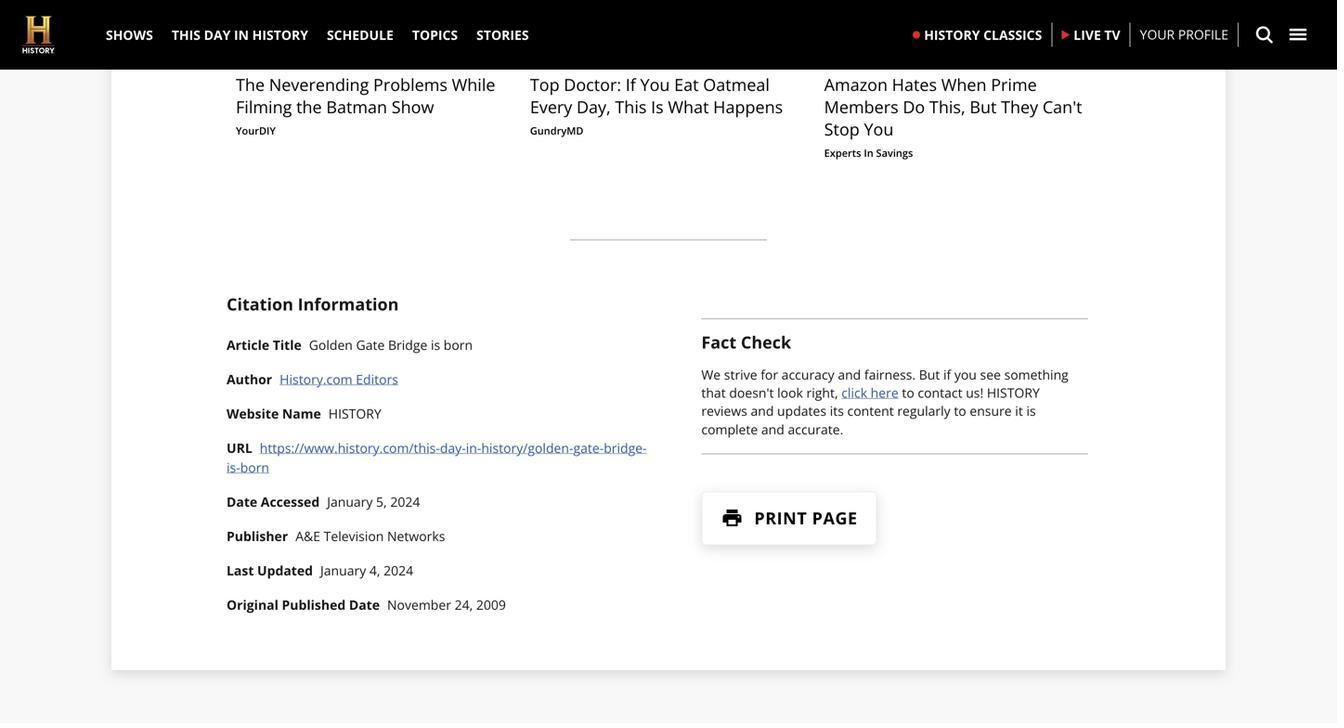 Task type: vqa. For each thing, say whether or not it's contained in the screenshot.
published
yes



Task type: locate. For each thing, give the bounding box(es) containing it.
television
[[324, 528, 384, 545]]

problems
[[374, 73, 448, 96]]

1 horizontal spatial history
[[987, 384, 1040, 402]]

shows
[[106, 26, 153, 44]]

1 vertical spatial you
[[864, 118, 894, 141]]

to
[[902, 384, 915, 402], [954, 402, 967, 420]]

january left "4,"
[[321, 562, 366, 580]]

here
[[871, 384, 899, 402]]

top
[[530, 73, 560, 96]]

but right this,
[[970, 96, 997, 118]]

history up when
[[925, 26, 981, 43]]

the
[[236, 73, 265, 96]]

history inside history classics link
[[925, 26, 981, 43]]

something
[[1005, 366, 1069, 384]]

2024 for last updated january 4, 2024
[[384, 562, 414, 580]]

article title golden gate bridge is born
[[227, 336, 473, 354]]

ensure
[[970, 402, 1012, 420]]

neverending
[[269, 73, 369, 96]]

this day in history
[[172, 26, 308, 44]]

you up savings
[[864, 118, 894, 141]]

history up 'it'
[[987, 384, 1040, 402]]

page
[[813, 507, 858, 530]]

last updated january 4, 2024
[[227, 562, 414, 580]]

stories
[[477, 26, 529, 44]]

hates
[[893, 73, 937, 96]]

strive
[[724, 366, 758, 384]]

savings
[[877, 146, 914, 160]]

1 horizontal spatial this
[[615, 96, 647, 118]]

updated
[[257, 562, 313, 580]]

if
[[626, 73, 636, 96]]

check
[[741, 331, 792, 354]]

is right bridge
[[431, 336, 441, 354]]

1 horizontal spatial born
[[444, 336, 473, 354]]

title
[[273, 336, 302, 354]]

to right 'here'
[[902, 384, 915, 402]]

you inside top doctor: if you eat oatmeal every day, this is what happens gundrymd
[[641, 73, 670, 96]]

https://www.history.com/this-
[[260, 439, 440, 457]]

fact check
[[702, 331, 792, 354]]

print page button
[[702, 492, 878, 546]]

golden
[[309, 336, 353, 354]]

do
[[903, 96, 926, 118]]

november
[[387, 596, 451, 614]]

but left if
[[919, 366, 941, 384]]

1 vertical spatial to
[[954, 402, 967, 420]]

2024 right "4,"
[[384, 562, 414, 580]]

24,
[[455, 596, 473, 614]]

happens
[[714, 96, 783, 118]]

born
[[444, 336, 473, 354], [240, 459, 269, 477]]

bridge-
[[604, 439, 647, 457]]

1 horizontal spatial you
[[864, 118, 894, 141]]

if
[[944, 366, 952, 384]]

gate-
[[574, 439, 604, 457]]

amazon hates when prime members do this, but they can't stop you experts in savings
[[825, 73, 1083, 160]]

born down url
[[240, 459, 269, 477]]

to down the us!
[[954, 402, 967, 420]]

1 horizontal spatial is
[[1027, 402, 1036, 420]]

0 horizontal spatial you
[[641, 73, 670, 96]]

topics
[[412, 26, 458, 44]]

website
[[227, 405, 279, 423]]

is right 'it'
[[1027, 402, 1036, 420]]

0 vertical spatial 2024
[[390, 493, 420, 511]]

history inside the this day in history link
[[252, 26, 308, 44]]

history classics link
[[904, 9, 1052, 61]]

0 vertical spatial you
[[641, 73, 670, 96]]

date down is-
[[227, 493, 258, 511]]

january for january 5, 2024
[[327, 493, 373, 511]]

date
[[227, 493, 258, 511], [349, 596, 380, 614]]

date down "4,"
[[349, 596, 380, 614]]

1 horizontal spatial date
[[349, 596, 380, 614]]

0 horizontal spatial born
[[240, 459, 269, 477]]

0 vertical spatial born
[[444, 336, 473, 354]]

live tv
[[1074, 26, 1121, 43]]

0 vertical spatial but
[[970, 96, 997, 118]]

print image
[[721, 508, 744, 530]]

us!
[[966, 384, 984, 402]]

in right day
[[234, 26, 249, 44]]

fairness.
[[865, 366, 916, 384]]

0 horizontal spatial history
[[252, 26, 308, 44]]

born right bridge
[[444, 336, 473, 354]]

1 vertical spatial born
[[240, 459, 269, 477]]

0 horizontal spatial date
[[227, 493, 258, 511]]

1 vertical spatial 2024
[[384, 562, 414, 580]]

history
[[925, 26, 981, 43], [252, 26, 308, 44]]

0 vertical spatial is
[[431, 336, 441, 354]]

your profile link
[[1141, 25, 1229, 45]]

open menu image
[[1290, 26, 1308, 44]]

published
[[282, 596, 346, 614]]

stop
[[825, 118, 860, 141]]

history up https://www.history.com/this-
[[329, 405, 382, 423]]

1 vertical spatial but
[[919, 366, 941, 384]]

complete
[[702, 421, 758, 438]]

0 vertical spatial date
[[227, 493, 258, 511]]

history up the
[[252, 26, 308, 44]]

0 horizontal spatial history
[[329, 405, 382, 423]]

0 horizontal spatial but
[[919, 366, 941, 384]]

1 vertical spatial is
[[1027, 402, 1036, 420]]

in inside amazon hates when prime members do this, but they can't stop you experts in savings
[[864, 146, 874, 160]]

in left savings
[[864, 146, 874, 160]]

this,
[[930, 96, 966, 118]]

what
[[668, 96, 709, 118]]

0 vertical spatial this
[[172, 26, 201, 44]]

history inside to contact us! history reviews and updates its content regularly to ensure it is complete and accurate.
[[987, 384, 1040, 402]]

0 horizontal spatial in
[[234, 26, 249, 44]]

you
[[641, 73, 670, 96], [864, 118, 894, 141]]

in
[[234, 26, 249, 44], [864, 146, 874, 160]]

a&e
[[296, 528, 321, 545]]

gate
[[356, 336, 385, 354]]

this left is
[[615, 96, 647, 118]]

bridge
[[388, 336, 428, 354]]

january left the '5,'
[[327, 493, 373, 511]]

and
[[838, 366, 861, 384], [751, 402, 774, 420], [762, 421, 785, 438]]

this left day
[[172, 26, 201, 44]]

for
[[761, 366, 779, 384]]

1 horizontal spatial in
[[864, 146, 874, 160]]

but
[[970, 96, 997, 118], [919, 366, 941, 384]]

to contact us! history reviews and updates its content regularly to ensure it is complete and accurate.
[[702, 384, 1040, 438]]

history/golden-
[[482, 439, 574, 457]]

2024 right the '5,'
[[390, 493, 420, 511]]

1 horizontal spatial history
[[925, 26, 981, 43]]

0 vertical spatial to
[[902, 384, 915, 402]]

1 vertical spatial january
[[321, 562, 366, 580]]

updates
[[778, 402, 827, 420]]

0 vertical spatial history
[[987, 384, 1040, 402]]

1 vertical spatial this
[[615, 96, 647, 118]]

citation information
[[227, 293, 399, 316]]

website name history
[[227, 405, 382, 423]]

1 horizontal spatial but
[[970, 96, 997, 118]]

1 vertical spatial in
[[864, 146, 874, 160]]

live
[[1074, 26, 1102, 43]]

2024
[[390, 493, 420, 511], [384, 562, 414, 580]]

0 vertical spatial january
[[327, 493, 373, 511]]

and up click
[[838, 366, 861, 384]]

you right the if
[[641, 73, 670, 96]]

1 vertical spatial history
[[329, 405, 382, 423]]



Task type: describe. For each thing, give the bounding box(es) containing it.
0 vertical spatial in
[[234, 26, 249, 44]]

4,
[[370, 562, 380, 580]]

january for january 4, 2024
[[321, 562, 366, 580]]

day
[[204, 26, 231, 44]]

classics
[[984, 26, 1043, 43]]

0 horizontal spatial to
[[902, 384, 915, 402]]

look
[[778, 384, 804, 402]]

networks
[[387, 528, 445, 545]]

but inside we strive for accuracy and fairness. but if you see something that doesn't look right,
[[919, 366, 941, 384]]

in-
[[466, 439, 482, 457]]

is
[[651, 96, 664, 118]]

your
[[1141, 26, 1175, 43]]

show
[[392, 96, 434, 118]]

eat
[[675, 73, 699, 96]]

amazon
[[825, 73, 888, 96]]

https://www.history.com/this-day-in-history/golden-gate-bridge- is-born link
[[227, 439, 647, 477]]

see
[[981, 366, 1001, 384]]

original published date november 24, 2009
[[227, 596, 506, 614]]

editors
[[356, 371, 398, 388]]

publisher
[[227, 528, 288, 545]]

information
[[298, 293, 399, 316]]

the neverending problems while filming the batman show yourdiy
[[236, 73, 496, 138]]

filming
[[236, 96, 292, 118]]

2009
[[476, 596, 506, 614]]

2024 for date accessed january 5, 2024
[[390, 493, 420, 511]]

print page
[[755, 507, 858, 530]]

publisher a&e television networks
[[227, 528, 445, 545]]

click here
[[842, 384, 899, 402]]

content
[[848, 402, 894, 420]]

citation
[[227, 293, 294, 316]]

reviews
[[702, 402, 748, 420]]

last
[[227, 562, 254, 580]]

date accessed january 5, 2024
[[227, 493, 420, 511]]

top doctor: if you eat oatmeal every day, this is what happens gundrymd
[[530, 73, 783, 138]]

and down updates
[[762, 421, 785, 438]]

original
[[227, 596, 279, 614]]

batman
[[326, 96, 387, 118]]

its
[[830, 402, 844, 420]]

but inside amazon hates when prime members do this, but they can't stop you experts in savings
[[970, 96, 997, 118]]

stories link
[[467, 0, 538, 70]]

they
[[1002, 96, 1039, 118]]

print
[[755, 507, 808, 530]]

while
[[452, 73, 496, 96]]

history.com editors link
[[280, 371, 398, 388]]

0 horizontal spatial is
[[431, 336, 441, 354]]

this inside top doctor: if you eat oatmeal every day, this is what happens gundrymd
[[615, 96, 647, 118]]

shows link
[[97, 0, 162, 70]]

author
[[227, 371, 272, 388]]

click
[[842, 384, 868, 402]]

profile
[[1179, 26, 1229, 43]]

is inside to contact us! history reviews and updates its content regularly to ensure it is complete and accurate.
[[1027, 402, 1036, 420]]

1 horizontal spatial to
[[954, 402, 967, 420]]

history.com
[[280, 371, 353, 388]]

is-
[[227, 459, 240, 477]]

members
[[825, 96, 899, 118]]

history logo image
[[22, 16, 55, 53]]

experts
[[825, 146, 862, 160]]

born inside the https://www.history.com/this-day-in-history/golden-gate-bridge- is-born
[[240, 459, 269, 477]]

you inside amazon hates when prime members do this, but they can't stop you experts in savings
[[864, 118, 894, 141]]

oatmeal
[[703, 73, 770, 96]]

and down doesn't
[[751, 402, 774, 420]]

url
[[227, 439, 252, 457]]

5,
[[376, 493, 387, 511]]

and inside we strive for accuracy and fairness. but if you see something that doesn't look right,
[[838, 366, 861, 384]]

regularly
[[898, 402, 951, 420]]

1 vertical spatial date
[[349, 596, 380, 614]]

0 horizontal spatial this
[[172, 26, 201, 44]]

fact
[[702, 331, 737, 354]]

every
[[530, 96, 573, 118]]

live tv link
[[1053, 9, 1130, 61]]

accessed
[[261, 493, 320, 511]]

schedule link
[[318, 0, 403, 70]]

doctor:
[[564, 73, 622, 96]]

click here link
[[842, 384, 899, 402]]

right,
[[807, 384, 839, 402]]

doesn't
[[730, 384, 774, 402]]

we
[[702, 366, 721, 384]]

accurate.
[[788, 421, 844, 438]]

it
[[1016, 402, 1024, 420]]

day,
[[577, 96, 611, 118]]

you
[[955, 366, 977, 384]]

history classics
[[925, 26, 1043, 43]]

tv
[[1105, 26, 1121, 43]]

gundrymd
[[530, 124, 584, 138]]

https://www.history.com/this-day-in-history/golden-gate-bridge- is-born
[[227, 439, 647, 477]]

name
[[282, 405, 321, 423]]

the
[[296, 96, 322, 118]]

topics link
[[403, 0, 467, 70]]



